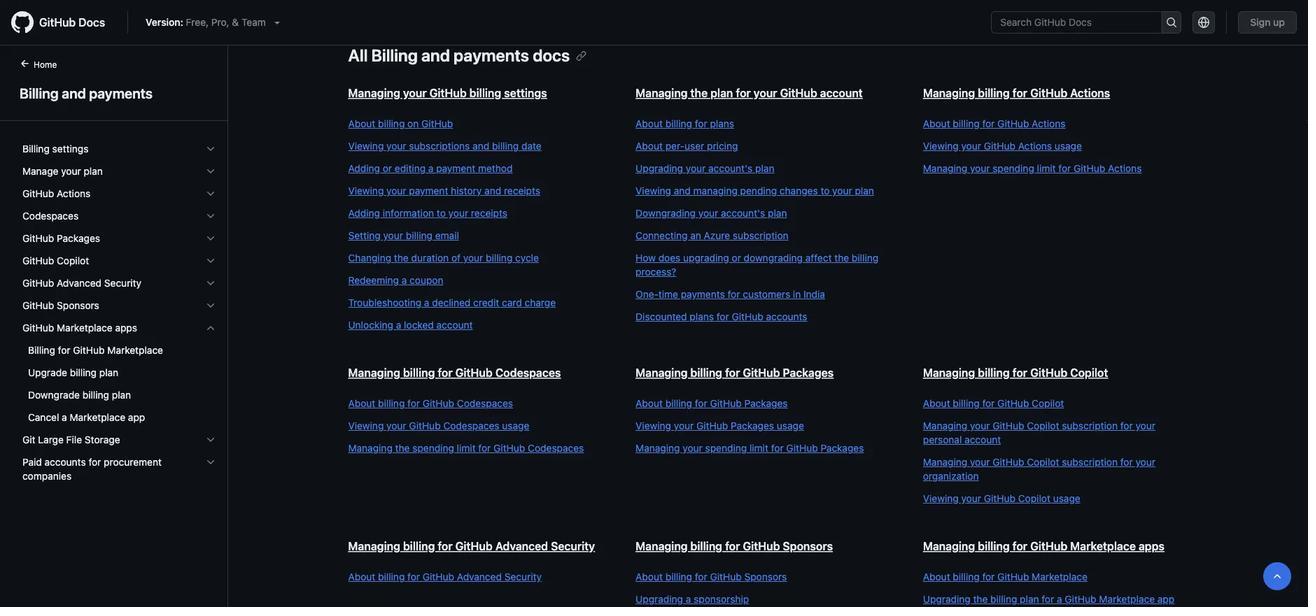 Task type: locate. For each thing, give the bounding box(es) containing it.
limit inside managing your spending limit for github packages link
[[750, 443, 769, 454]]

to right changes
[[821, 185, 830, 197]]

account
[[820, 86, 863, 100], [437, 320, 473, 331], [965, 434, 1002, 446]]

and up managing your github billing settings link
[[422, 46, 450, 65]]

billing
[[372, 46, 418, 65], [20, 85, 59, 101], [22, 143, 50, 155], [28, 345, 55, 356]]

1 horizontal spatial account
[[820, 86, 863, 100]]

managing for managing billing for github actions
[[923, 86, 976, 100]]

team
[[242, 16, 266, 28]]

sc 9kayk9 0 image inside github advanced security dropdown button
[[205, 278, 216, 289]]

subscription down managing your github copilot subscription for your personal account link
[[1062, 457, 1118, 468]]

2 vertical spatial subscription
[[1062, 457, 1118, 468]]

0 vertical spatial account's
[[709, 163, 753, 174]]

subscription for managing your github copilot subscription for your personal account
[[1062, 420, 1118, 432]]

2 vertical spatial sponsors
[[745, 572, 787, 583]]

the down the about billing for github marketplace
[[974, 594, 988, 606]]

github marketplace apps element containing billing for github marketplace
[[11, 340, 228, 429]]

declined
[[432, 297, 471, 309]]

per-
[[666, 140, 685, 152]]

managing for managing billing for github advanced security
[[348, 540, 400, 554]]

about inside about billing on github link
[[348, 118, 376, 130]]

adding information to your receipts
[[348, 208, 508, 219]]

viewing and managing pending changes to your plan link
[[636, 184, 895, 198]]

viewing up downgrading
[[636, 185, 672, 197]]

billing and payments element
[[0, 57, 228, 606]]

adding inside adding or editing a payment method link
[[348, 163, 380, 174]]

1 horizontal spatial apps
[[1139, 540, 1165, 554]]

pending
[[741, 185, 777, 197]]

2 vertical spatial security
[[505, 572, 542, 583]]

github inside 'dropdown button'
[[22, 255, 54, 267]]

None search field
[[992, 11, 1182, 34]]

sc 9kayk9 0 image inside "github packages" dropdown button
[[205, 233, 216, 244]]

your for viewing your github copilot usage
[[962, 493, 982, 505]]

usage inside viewing your github copilot usage link
[[1054, 493, 1081, 505]]

1 vertical spatial sponsors
[[783, 540, 833, 554]]

security for about billing for github advanced security
[[505, 572, 542, 583]]

github inside managing your github copilot subscription for your organization
[[993, 457, 1025, 468]]

usage inside viewing your github actions usage link
[[1055, 140, 1082, 152]]

discounted plans for github accounts link
[[636, 310, 895, 324]]

2 vertical spatial payments
[[681, 289, 725, 300]]

plan down upgrade billing plan link
[[112, 390, 131, 401]]

your for viewing your github actions usage
[[962, 140, 982, 152]]

sponsorship
[[694, 594, 749, 606]]

payment
[[436, 163, 476, 174], [409, 185, 448, 197]]

0 vertical spatial sponsors
[[57, 300, 99, 312]]

usage for codespaces
[[502, 420, 530, 432]]

limit
[[1037, 163, 1056, 174], [457, 443, 476, 454], [750, 443, 769, 454]]

payment up history
[[436, 163, 476, 174]]

1 horizontal spatial settings
[[504, 86, 547, 100]]

3 sc 9kayk9 0 image from the top
[[205, 256, 216, 267]]

viewing down the about billing for github packages at the bottom of page
[[636, 420, 672, 432]]

1 vertical spatial security
[[551, 540, 595, 554]]

limit inside managing the spending limit for github codespaces link
[[457, 443, 476, 454]]

and down home link
[[62, 85, 86, 101]]

github advanced security button
[[17, 272, 222, 295]]

1 vertical spatial advanced
[[496, 540, 548, 554]]

viewing down about billing for github codespaces
[[348, 420, 384, 432]]

and
[[422, 46, 450, 65], [62, 85, 86, 101], [473, 140, 490, 152], [485, 185, 501, 197], [674, 185, 691, 197]]

managing for managing your github copilot subscription for your organization
[[923, 457, 968, 468]]

viewing inside viewing your github copilot usage link
[[923, 493, 959, 505]]

sponsors up about billing for github sponsors link
[[783, 540, 833, 554]]

a right editing
[[428, 163, 434, 174]]

viewing inside viewing your subscriptions and billing date link
[[348, 140, 384, 152]]

managing your github copilot subscription for your organization
[[923, 457, 1156, 482]]

for inside billing for github marketplace link
[[58, 345, 70, 356]]

1 horizontal spatial payments
[[454, 46, 529, 65]]

2 github marketplace apps element from the top
[[11, 340, 228, 429]]

upgrading down the about billing for github marketplace
[[923, 594, 971, 606]]

settings down docs
[[504, 86, 547, 100]]

managing your github billing settings link
[[348, 86, 547, 100]]

managing inside managing your github copilot subscription for your organization
[[923, 457, 968, 468]]

2 horizontal spatial spending
[[993, 163, 1035, 174]]

upgrading a sponsorship
[[636, 594, 749, 606]]

sc 9kayk9 0 image for paid accounts for procurement companies
[[205, 457, 216, 468]]

adding up setting
[[348, 208, 380, 219]]

1 horizontal spatial limit
[[750, 443, 769, 454]]

subscription inside the managing your github copilot subscription for your personal account
[[1062, 420, 1118, 432]]

sc 9kayk9 0 image inside manage your plan dropdown button
[[205, 166, 216, 177]]

copilot down about billing for github copilot link
[[1027, 420, 1060, 432]]

downgrade billing plan
[[28, 390, 131, 401]]

advanced for about billing for github advanced security
[[457, 572, 502, 583]]

sc 9kayk9 0 image for github marketplace apps
[[205, 323, 216, 334]]

github down about billing for github copilot
[[993, 420, 1025, 432]]

0 vertical spatial to
[[821, 185, 830, 197]]

upgrade billing plan
[[28, 367, 118, 379]]

about billing for plans link
[[636, 117, 895, 131]]

the for changing the duration of your billing cycle
[[394, 252, 409, 264]]

1 vertical spatial subscription
[[1062, 420, 1118, 432]]

github up about billing for plans link at top
[[780, 86, 818, 100]]

viewing for viewing and managing pending changes to your plan
[[636, 185, 672, 197]]

sc 9kayk9 0 image for github actions
[[205, 188, 216, 200]]

5 sc 9kayk9 0 image from the top
[[205, 323, 216, 334]]

spending down viewing your github codespaces usage
[[413, 443, 454, 454]]

github down the github packages
[[22, 255, 54, 267]]

cycle
[[515, 252, 539, 264]]

payments for billing and payments
[[89, 85, 153, 101]]

github up about billing for github marketplace link
[[1031, 540, 1068, 554]]

file
[[66, 434, 82, 446]]

a down the coupon
[[424, 297, 430, 309]]

0 vertical spatial app
[[128, 412, 145, 424]]

billing for about billing for plans
[[666, 118, 693, 130]]

security for managing billing for github advanced security
[[551, 540, 595, 554]]

viewing up setting
[[348, 185, 384, 197]]

sc 9kayk9 0 image inside git large file storage dropdown button
[[205, 435, 216, 446]]

settings inside dropdown button
[[52, 143, 89, 155]]

adding or editing a payment method
[[348, 163, 513, 174]]

subscription down downgrading your account's plan link
[[733, 230, 789, 242]]

github inside dropdown button
[[22, 233, 54, 244]]

about for managing billing for github actions
[[923, 118, 951, 130]]

viewing your payment history and receipts
[[348, 185, 541, 197]]

all billing and payments docs
[[348, 46, 570, 65]]

managing your github copilot subscription for your organization link
[[923, 456, 1183, 484]]

billing inside "link"
[[82, 390, 109, 401]]

plan right changes
[[855, 185, 875, 197]]

usage down about billing for github codespaces link
[[502, 420, 530, 432]]

3 sc 9kayk9 0 image from the top
[[205, 233, 216, 244]]

settings up manage your plan
[[52, 143, 89, 155]]

0 vertical spatial advanced
[[57, 278, 102, 289]]

your for managing your spending limit for github packages
[[683, 443, 703, 454]]

github up the upgrading the billing plan for a github marketplace app
[[998, 572, 1030, 583]]

plans down one-time payments for customers in india
[[690, 311, 714, 323]]

1 vertical spatial payments
[[89, 85, 153, 101]]

1 vertical spatial adding
[[348, 208, 380, 219]]

managing the plan for your github account
[[636, 86, 863, 100]]

0 vertical spatial adding
[[348, 163, 380, 174]]

Search GitHub Docs search field
[[992, 12, 1162, 33]]

a for cancel a marketplace app
[[62, 412, 67, 424]]

subscriptions
[[409, 140, 470, 152]]

sc 9kayk9 0 image for billing settings
[[205, 144, 216, 155]]

0 horizontal spatial spending
[[413, 443, 454, 454]]

viewing your github codespaces usage
[[348, 420, 530, 432]]

for inside managing your spending limit for github packages link
[[771, 443, 784, 454]]

for inside about billing for github packages link
[[695, 398, 708, 410]]

plans inside about billing for plans link
[[710, 118, 735, 130]]

security
[[104, 278, 142, 289], [551, 540, 595, 554], [505, 572, 542, 583]]

viewing inside viewing your payment history and receipts link
[[348, 185, 384, 197]]

github docs
[[39, 16, 105, 29]]

home
[[34, 60, 57, 69]]

a left the coupon
[[402, 275, 407, 286]]

0 horizontal spatial to
[[437, 208, 446, 219]]

managing inside the managing your github copilot subscription for your personal account
[[923, 420, 968, 432]]

version:
[[146, 16, 183, 28]]

your for managing your github copilot subscription for your organization
[[970, 457, 990, 468]]

viewing down organization
[[923, 493, 959, 505]]

viewing your subscriptions and billing date link
[[348, 139, 608, 153]]

your for viewing your payment history and receipts
[[387, 185, 407, 197]]

about inside about billing for github marketplace link
[[923, 572, 951, 583]]

downgrading
[[744, 252, 803, 264]]

for inside about billing for github copilot link
[[983, 398, 995, 410]]

adding inside adding information to your receipts link
[[348, 208, 380, 219]]

about inside about billing for github advanced security link
[[348, 572, 376, 583]]

adding information to your receipts link
[[348, 207, 608, 221]]

about billing for github marketplace
[[923, 572, 1088, 583]]

github packages
[[22, 233, 100, 244]]

sc 9kayk9 0 image for github advanced security
[[205, 278, 216, 289]]

1 vertical spatial or
[[732, 252, 741, 264]]

0 horizontal spatial or
[[383, 163, 392, 174]]

0 vertical spatial plans
[[710, 118, 735, 130]]

viewing for viewing your github copilot usage
[[923, 493, 959, 505]]

about inside about billing for github sponsors link
[[636, 572, 663, 583]]

0 horizontal spatial apps
[[115, 322, 137, 334]]

github down about billing for github codespaces
[[409, 420, 441, 432]]

payment up adding information to your receipts
[[409, 185, 448, 197]]

2 horizontal spatial limit
[[1037, 163, 1056, 174]]

0 vertical spatial account
[[820, 86, 863, 100]]

0 horizontal spatial limit
[[457, 443, 476, 454]]

downgrading your account's plan link
[[636, 207, 895, 221]]

changing
[[348, 252, 392, 264]]

tooltip
[[1264, 563, 1292, 591]]

github down the "viewing your github packages usage" link
[[787, 443, 818, 454]]

about inside "about billing for github actions" link
[[923, 118, 951, 130]]

the inside how does upgrading or downgrading affect the billing process?
[[835, 252, 849, 264]]

about inside about billing for github packages link
[[636, 398, 663, 410]]

1 horizontal spatial to
[[821, 185, 830, 197]]

paid accounts for procurement companies button
[[17, 452, 222, 488]]

or right upgrading
[[732, 252, 741, 264]]

2 horizontal spatial security
[[551, 540, 595, 554]]

0 vertical spatial security
[[104, 278, 142, 289]]

0 vertical spatial payment
[[436, 163, 476, 174]]

about for managing billing for github packages
[[636, 398, 663, 410]]

1 sc 9kayk9 0 image from the top
[[205, 188, 216, 200]]

account's down viewing and managing pending changes to your plan
[[721, 208, 766, 219]]

all billing and payments docs link
[[348, 46, 587, 65]]

5 sc 9kayk9 0 image from the top
[[205, 457, 216, 468]]

adding for adding information to your receipts
[[348, 208, 380, 219]]

the down viewing your github codespaces usage
[[395, 443, 410, 454]]

a inside "link"
[[396, 320, 402, 331]]

receipts down method
[[504, 185, 541, 197]]

1 github marketplace apps element from the top
[[11, 317, 228, 429]]

plan down about per-user pricing link
[[756, 163, 775, 174]]

about for managing your github billing settings
[[348, 118, 376, 130]]

billing for about billing for github sponsors
[[666, 572, 693, 583]]

redeeming a coupon
[[348, 275, 444, 286]]

a down about billing for github sponsors
[[686, 594, 691, 606]]

1 adding from the top
[[348, 163, 380, 174]]

1 vertical spatial plans
[[690, 311, 714, 323]]

2 vertical spatial account
[[965, 434, 1002, 446]]

billing inside dropdown button
[[22, 143, 50, 155]]

sc 9kayk9 0 image inside github sponsors dropdown button
[[205, 300, 216, 312]]

adding for adding or editing a payment method
[[348, 163, 380, 174]]

billing right "all"
[[372, 46, 418, 65]]

github marketplace apps element
[[11, 317, 228, 429], [11, 340, 228, 429]]

limit inside managing your spending limit for github actions link
[[1037, 163, 1056, 174]]

billing down home link
[[20, 85, 59, 101]]

limit down viewing your github codespaces usage link
[[457, 443, 476, 454]]

billing for billing and payments
[[20, 85, 59, 101]]

1 horizontal spatial security
[[505, 572, 542, 583]]

github up viewing your github copilot usage
[[993, 457, 1025, 468]]

your inside dropdown button
[[61, 166, 81, 177]]

for inside managing the spending limit for github codespaces link
[[479, 443, 491, 454]]

spending for codespaces
[[413, 443, 454, 454]]

a right cancel
[[62, 412, 67, 424]]

viewing for viewing your github packages usage
[[636, 420, 672, 432]]

about billing for github copilot
[[923, 398, 1065, 410]]

billing for billing for github marketplace
[[28, 345, 55, 356]]

sc 9kayk9 0 image
[[205, 144, 216, 155], [205, 166, 216, 177], [205, 233, 216, 244], [205, 278, 216, 289], [205, 323, 216, 334], [205, 435, 216, 446]]

downgrading
[[636, 208, 696, 219]]

payments up discounted plans for github accounts
[[681, 289, 725, 300]]

your for viewing your subscriptions and billing date
[[387, 140, 407, 152]]

managing for managing your spending limit for github actions
[[923, 163, 968, 174]]

about per-user pricing
[[636, 140, 738, 152]]

actions inside dropdown button
[[57, 188, 91, 200]]

copilot up github advanced security
[[57, 255, 89, 267]]

and up downgrading
[[674, 185, 691, 197]]

plan inside 'link'
[[855, 185, 875, 197]]

github down one-time payments for customers in india
[[732, 311, 764, 323]]

2 sc 9kayk9 0 image from the top
[[205, 211, 216, 222]]

github down viewing your github actions usage link
[[1074, 163, 1106, 174]]

advanced down managing billing for github advanced security link
[[457, 572, 502, 583]]

account inside the managing your github copilot subscription for your personal account
[[965, 434, 1002, 446]]

copilot up about billing for github copilot link
[[1071, 367, 1109, 380]]

subscription down about billing for github copilot link
[[1062, 420, 1118, 432]]

sponsors up github marketplace apps
[[57, 300, 99, 312]]

codespaces inside viewing your github codespaces usage link
[[444, 420, 500, 432]]

about for managing billing for github sponsors
[[636, 572, 663, 583]]

manage
[[22, 166, 58, 177]]

the up about billing for plans
[[691, 86, 708, 100]]

1 vertical spatial settings
[[52, 143, 89, 155]]

billing up "manage"
[[22, 143, 50, 155]]

about billing for github codespaces link
[[348, 397, 608, 411]]

about for managing the plan for your github account
[[636, 118, 663, 130]]

1 vertical spatial accounts
[[45, 457, 86, 468]]

managing your spending limit for github packages
[[636, 443, 864, 454]]

sc 9kayk9 0 image for codespaces
[[205, 211, 216, 222]]

the down setting your billing email
[[394, 252, 409, 264]]

unlocking
[[348, 320, 394, 331]]

or inside how does upgrading or downgrading affect the billing process?
[[732, 252, 741, 264]]

managing your spending limit for github packages link
[[636, 442, 895, 456]]

sponsors up upgrading a sponsorship link
[[745, 572, 787, 583]]

sc 9kayk9 0 image inside github copilot 'dropdown button'
[[205, 256, 216, 267]]

0 vertical spatial payments
[[454, 46, 529, 65]]

sc 9kayk9 0 image inside paid accounts for procurement companies dropdown button
[[205, 457, 216, 468]]

the
[[691, 86, 708, 100], [394, 252, 409, 264], [835, 252, 849, 264], [395, 443, 410, 454], [974, 594, 988, 606]]

github marketplace apps
[[22, 322, 137, 334]]

credit
[[473, 297, 499, 309]]

accounts up companies on the left bottom of the page
[[45, 457, 86, 468]]

1 horizontal spatial or
[[732, 252, 741, 264]]

viewing your github copilot usage link
[[923, 492, 1183, 506]]

2 sc 9kayk9 0 image from the top
[[205, 166, 216, 177]]

sc 9kayk9 0 image
[[205, 188, 216, 200], [205, 211, 216, 222], [205, 256, 216, 267], [205, 300, 216, 312], [205, 457, 216, 468]]

managing for managing your github billing settings
[[348, 86, 400, 100]]

your for managing your github copilot subscription for your personal account
[[970, 420, 990, 432]]

viewing down about billing for github actions at the right top of page
[[923, 140, 959, 152]]

managing for managing billing for github sponsors
[[636, 540, 688, 554]]

github up about billing for github codespaces link
[[456, 367, 493, 380]]

viewing inside viewing your github codespaces usage link
[[348, 420, 384, 432]]

1 horizontal spatial spending
[[706, 443, 747, 454]]

accounts down in
[[766, 311, 808, 323]]

1 vertical spatial account's
[[721, 208, 766, 219]]

1 horizontal spatial app
[[1158, 594, 1175, 606]]

downgrade
[[28, 390, 80, 401]]

your for upgrading your account's plan
[[686, 163, 706, 174]]

a left the locked
[[396, 320, 402, 331]]

viewing for viewing your subscriptions and billing date
[[348, 140, 384, 152]]

upgrading down about billing for github sponsors
[[636, 594, 683, 606]]

2 horizontal spatial payments
[[681, 289, 725, 300]]

to inside 'link'
[[821, 185, 830, 197]]

viewing inside viewing and managing pending changes to your plan 'link'
[[636, 185, 672, 197]]

for inside managing your spending limit for github actions link
[[1059, 163, 1072, 174]]

0 vertical spatial apps
[[115, 322, 137, 334]]

1 sc 9kayk9 0 image from the top
[[205, 144, 216, 155]]

2 horizontal spatial account
[[965, 434, 1002, 446]]

0 vertical spatial or
[[383, 163, 392, 174]]

adding left editing
[[348, 163, 380, 174]]

spending down viewing your github packages usage
[[706, 443, 747, 454]]

1 vertical spatial account
[[437, 320, 473, 331]]

usage down "about billing for github actions" link
[[1055, 140, 1082, 152]]

and down method
[[485, 185, 501, 197]]

managing billing for github codespaces
[[348, 367, 561, 380]]

billing for managing billing for github marketplace apps
[[978, 540, 1010, 554]]

4 sc 9kayk9 0 image from the top
[[205, 300, 216, 312]]

a for upgrading a sponsorship
[[686, 594, 691, 606]]

viewing for viewing your github codespaces usage
[[348, 420, 384, 432]]

0 horizontal spatial security
[[104, 278, 142, 289]]

1 horizontal spatial accounts
[[766, 311, 808, 323]]

viewing inside the "viewing your github packages usage" link
[[636, 420, 672, 432]]

copilot down the managing your github copilot subscription for your personal account
[[1027, 457, 1060, 468]]

large
[[38, 434, 64, 446]]

billing for managing billing for github copilot
[[978, 367, 1010, 380]]

usage down managing your github copilot subscription for your organization link at the right bottom of page
[[1054, 493, 1081, 505]]

github up 'sponsorship'
[[710, 572, 742, 583]]

adding
[[348, 163, 380, 174], [348, 208, 380, 219]]

one-time payments for customers in india
[[636, 289, 826, 300]]

2 adding from the top
[[348, 208, 380, 219]]

0 horizontal spatial payments
[[89, 85, 153, 101]]

payments up managing your github billing settings
[[454, 46, 529, 65]]

managing billing for github marketplace apps link
[[923, 540, 1165, 554]]

sc 9kayk9 0 image inside github actions dropdown button
[[205, 188, 216, 200]]

viewing down about billing on github
[[348, 140, 384, 152]]

subscription inside managing your github copilot subscription for your organization
[[1062, 457, 1118, 468]]

usage inside viewing your github codespaces usage link
[[502, 420, 530, 432]]

6 sc 9kayk9 0 image from the top
[[205, 435, 216, 446]]

sc 9kayk9 0 image inside billing settings dropdown button
[[205, 144, 216, 155]]

about inside about billing for plans link
[[636, 118, 663, 130]]

billing inside the github marketplace apps element
[[28, 345, 55, 356]]

sc 9kayk9 0 image inside codespaces dropdown button
[[205, 211, 216, 222]]

billing and payments
[[20, 85, 153, 101]]

viewing inside viewing your github actions usage link
[[923, 140, 959, 152]]

receipts down viewing your payment history and receipts link
[[471, 208, 508, 219]]

setting your billing email link
[[348, 229, 608, 243]]

to down viewing your payment history and receipts
[[437, 208, 446, 219]]

usage inside the "viewing your github packages usage" link
[[777, 420, 804, 432]]

payments up billing settings dropdown button
[[89, 85, 153, 101]]

github up github marketplace apps
[[22, 300, 54, 312]]

changing the duration of your billing cycle link
[[348, 251, 608, 265]]

0 horizontal spatial app
[[128, 412, 145, 424]]

search image
[[1166, 17, 1178, 28]]

0 horizontal spatial account
[[437, 320, 473, 331]]

managing the plan for your github account link
[[636, 86, 863, 100]]

settings
[[504, 86, 547, 100], [52, 143, 89, 155]]

sc 9kayk9 0 image inside github marketplace apps dropdown button
[[205, 323, 216, 334]]

limit down the "viewing your github packages usage" link
[[750, 443, 769, 454]]

plan down billing for github marketplace link
[[99, 367, 118, 379]]

copilot inside managing your github copilot subscription for your organization
[[1027, 457, 1060, 468]]

about billing for plans
[[636, 118, 735, 130]]

sponsors
[[57, 300, 99, 312], [783, 540, 833, 554], [745, 572, 787, 583]]

about inside about billing for github codespaces link
[[348, 398, 376, 410]]

troubleshooting a declined credit card charge link
[[348, 296, 608, 310]]

billing for managing billing for github codespaces
[[403, 367, 435, 380]]

2 vertical spatial advanced
[[457, 572, 502, 583]]

for inside "about billing for github actions" link
[[983, 118, 995, 130]]

plan inside dropdown button
[[84, 166, 103, 177]]

version: free, pro, & team
[[146, 16, 266, 28]]

github down "manage"
[[22, 188, 54, 200]]

account's for downgrading your account's plan
[[721, 208, 766, 219]]

billing for about billing for github codespaces
[[378, 398, 405, 410]]

app inside the billing and payments element
[[128, 412, 145, 424]]

viewing your github codespaces usage link
[[348, 419, 608, 433]]

0 horizontal spatial settings
[[52, 143, 89, 155]]

github down the github sponsors on the left of page
[[22, 322, 54, 334]]

your for viewing your github packages usage
[[674, 420, 694, 432]]

payments for one-time payments for customers in india
[[681, 289, 725, 300]]

github marketplace apps button
[[17, 317, 222, 340]]

0 horizontal spatial accounts
[[45, 457, 86, 468]]

4 sc 9kayk9 0 image from the top
[[205, 278, 216, 289]]

managing for managing the spending limit for github codespaces
[[348, 443, 393, 454]]

git
[[22, 434, 35, 446]]

free,
[[186, 16, 209, 28]]

advanced inside dropdown button
[[57, 278, 102, 289]]

companies
[[22, 471, 72, 482]]

billing for downgrade billing plan
[[82, 390, 109, 401]]

account's inside upgrading your account's plan link
[[709, 163, 753, 174]]

sign
[[1251, 16, 1271, 28]]

limit down viewing your github actions usage link
[[1037, 163, 1056, 174]]

about inside about billing for github copilot link
[[923, 398, 951, 410]]

account's inside downgrading your account's plan link
[[721, 208, 766, 219]]



Task type: vqa. For each thing, say whether or not it's contained in the screenshot.
GETTING within dropdown button
no



Task type: describe. For each thing, give the bounding box(es) containing it.
github packages button
[[17, 228, 222, 250]]

for inside paid accounts for procurement companies
[[89, 457, 101, 468]]

codespaces button
[[17, 205, 222, 228]]

and inside 'link'
[[674, 185, 691, 197]]

storage
[[85, 434, 120, 446]]

usage for actions
[[1055, 140, 1082, 152]]

plan up about billing for plans
[[711, 86, 733, 100]]

github down all billing and payments docs
[[430, 86, 467, 100]]

upgrading the billing plan for a github marketplace app
[[923, 594, 1175, 606]]

about for managing billing for github codespaces
[[348, 398, 376, 410]]

manage your plan
[[22, 166, 103, 177]]

limit for packages
[[750, 443, 769, 454]]

github up about billing for github sponsors link
[[743, 540, 780, 554]]

billing for billing settings
[[22, 143, 50, 155]]

user
[[685, 140, 705, 152]]

about for managing billing for github marketplace apps
[[923, 572, 951, 583]]

viewing for viewing your github actions usage
[[923, 140, 959, 152]]

sc 9kayk9 0 image for manage your plan
[[205, 166, 216, 177]]

cancel a marketplace app
[[28, 412, 145, 424]]

github marketplace apps element containing github marketplace apps
[[11, 317, 228, 429]]

about for managing billing for github copilot
[[923, 398, 951, 410]]

copilot inside 'dropdown button'
[[57, 255, 89, 267]]

viewing and managing pending changes to your plan
[[636, 185, 875, 197]]

a down about billing for github marketplace link
[[1057, 594, 1063, 606]]

downgrade billing plan link
[[17, 384, 222, 407]]

manage your plan button
[[17, 160, 222, 183]]

one-
[[636, 289, 659, 300]]

sponsors for about billing for github sponsors
[[745, 572, 787, 583]]

about billing for github packages link
[[636, 397, 895, 411]]

paid
[[22, 457, 42, 468]]

billing for github marketplace link
[[17, 340, 222, 362]]

copilot up managing your github copilot subscription for your personal account link
[[1032, 398, 1065, 410]]

github down the about billing for github packages at the bottom of page
[[697, 420, 728, 432]]

plans inside discounted plans for github accounts link
[[690, 311, 714, 323]]

for inside about billing for github advanced security link
[[408, 572, 420, 583]]

billing for about billing for github actions
[[953, 118, 980, 130]]

managing for managing billing for github codespaces
[[348, 367, 400, 380]]

upgrading for managing billing for github sponsors
[[636, 594, 683, 606]]

plan inside "link"
[[112, 390, 131, 401]]

about billing on github link
[[348, 117, 608, 131]]

your inside 'link'
[[833, 185, 853, 197]]

managing billing for github codespaces link
[[348, 367, 561, 380]]

cancel
[[28, 412, 59, 424]]

charge
[[525, 297, 556, 309]]

github up about billing for github packages link
[[743, 367, 780, 380]]

for inside about billing for github sponsors link
[[695, 572, 708, 583]]

account inside "link"
[[437, 320, 473, 331]]

github down about billing for github actions at the right top of page
[[984, 140, 1016, 152]]

github down managing billing for github advanced security
[[423, 572, 455, 583]]

viewing for viewing your payment history and receipts
[[348, 185, 384, 197]]

how does upgrading or downgrading affect the billing process?
[[636, 252, 879, 278]]

managing billing for github sponsors
[[636, 540, 833, 554]]

managing billing for github copilot
[[923, 367, 1109, 380]]

0 vertical spatial subscription
[[733, 230, 789, 242]]

changes
[[780, 185, 818, 197]]

managing billing for github copilot link
[[923, 367, 1109, 380]]

spending for actions
[[993, 163, 1035, 174]]

billing for about billing for github packages
[[666, 398, 693, 410]]

managing for managing your github copilot subscription for your personal account
[[923, 420, 968, 432]]

accounts inside paid accounts for procurement companies
[[45, 457, 86, 468]]

billing for upgrade billing plan
[[70, 367, 97, 379]]

github down about billing for github marketplace link
[[1065, 594, 1097, 606]]

billing for managing billing for github advanced security
[[403, 540, 435, 554]]

github actions
[[22, 188, 91, 200]]

discounted
[[636, 311, 687, 323]]

git large file storage button
[[17, 429, 222, 452]]

method
[[478, 163, 513, 174]]

account's for upgrading your account's plan
[[709, 163, 753, 174]]

about billing on github
[[348, 118, 453, 130]]

codespaces inside codespaces dropdown button
[[22, 210, 79, 222]]

for inside about billing for github marketplace link
[[983, 572, 995, 583]]

for inside the managing your github copilot subscription for your personal account
[[1121, 420, 1133, 432]]

upgrading for managing billing for github marketplace apps
[[923, 594, 971, 606]]

for inside discounted plans for github accounts link
[[717, 311, 729, 323]]

1 vertical spatial app
[[1158, 594, 1175, 606]]

security inside dropdown button
[[104, 278, 142, 289]]

billing inside how does upgrading or downgrading affect the billing process?
[[852, 252, 879, 264]]

managing your github copilot subscription for your personal account
[[923, 420, 1156, 446]]

for inside about billing for plans link
[[695, 118, 708, 130]]

plan down viewing and managing pending changes to your plan 'link'
[[768, 208, 787, 219]]

subscription for managing your github copilot subscription for your organization
[[1062, 457, 1118, 468]]

managing billing for github advanced security
[[348, 540, 595, 554]]

a for troubleshooting a declined credit card charge
[[424, 297, 430, 309]]

the for upgrading the billing plan for a github marketplace app
[[974, 594, 988, 606]]

managing your spending limit for github actions
[[923, 163, 1142, 174]]

github down managing your github copilot subscription for your organization at the bottom right of the page
[[984, 493, 1016, 505]]

managing billing for github actions
[[923, 86, 1111, 100]]

customers
[[743, 289, 791, 300]]

0 vertical spatial settings
[[504, 86, 547, 100]]

sc 9kayk9 0 image for git large file storage
[[205, 435, 216, 446]]

1 vertical spatial receipts
[[471, 208, 508, 219]]

about inside about per-user pricing link
[[636, 140, 663, 152]]

sign up
[[1251, 16, 1286, 28]]

upgrading your account's plan link
[[636, 162, 895, 176]]

sponsors for managing billing for github sponsors
[[783, 540, 833, 554]]

sc 9kayk9 0 image for github copilot
[[205, 256, 216, 267]]

billing for managing billing for github actions
[[978, 86, 1010, 100]]

1 vertical spatial to
[[437, 208, 446, 219]]

github down github marketplace apps
[[73, 345, 105, 356]]

information
[[383, 208, 434, 219]]

github up subscriptions
[[422, 118, 453, 130]]

your for downgrading your account's plan
[[699, 208, 719, 219]]

github docs link
[[11, 11, 116, 34]]

codespaces inside about billing for github codespaces link
[[457, 398, 513, 410]]

for inside managing your github copilot subscription for your organization
[[1121, 457, 1133, 468]]

github copilot button
[[17, 250, 222, 272]]

about billing for github actions
[[923, 118, 1066, 130]]

managing your github billing settings
[[348, 86, 547, 100]]

billing for about billing for github advanced security
[[378, 572, 405, 583]]

your for setting your billing email
[[383, 230, 403, 242]]

copilot down managing your github copilot subscription for your organization at the bottom right of the page
[[1019, 493, 1051, 505]]

github inside the managing your github copilot subscription for your personal account
[[993, 420, 1025, 432]]

does
[[659, 252, 681, 264]]

for inside one-time payments for customers in india link
[[728, 289, 740, 300]]

date
[[522, 140, 542, 152]]

how does upgrading or downgrading affect the billing process? link
[[636, 251, 895, 279]]

managing billing for github advanced security link
[[348, 540, 595, 554]]

billing for managing billing for github packages
[[691, 367, 723, 380]]

copilot inside the managing your github copilot subscription for your personal account
[[1027, 420, 1060, 432]]

docs
[[79, 16, 105, 29]]

upgrading your account's plan
[[636, 163, 775, 174]]

a for redeeming a coupon
[[402, 275, 407, 286]]

about billing for github copilot link
[[923, 397, 1183, 411]]

managing for managing your spending limit for github packages
[[636, 443, 680, 454]]

managing for managing billing for github marketplace apps
[[923, 540, 976, 554]]

for inside upgrading the billing plan for a github marketplace app link
[[1042, 594, 1055, 606]]

the for managing the plan for your github account
[[691, 86, 708, 100]]

a for unlocking a locked account
[[396, 320, 402, 331]]

github up viewing your github actions usage
[[998, 118, 1030, 130]]

sponsors inside dropdown button
[[57, 300, 99, 312]]

for inside about billing for github codespaces link
[[408, 398, 420, 410]]

on
[[408, 118, 419, 130]]

pro,
[[211, 16, 229, 28]]

0 vertical spatial receipts
[[504, 185, 541, 197]]

paid accounts for procurement companies
[[22, 457, 162, 482]]

github up viewing your github codespaces usage
[[423, 398, 455, 410]]

upgrading a sponsorship link
[[636, 593, 895, 607]]

viewing your github packages usage link
[[636, 419, 895, 433]]

affect
[[806, 252, 832, 264]]

your for managing your github billing settings
[[403, 86, 427, 100]]

managing for managing the plan for your github account
[[636, 86, 688, 100]]

locked
[[404, 320, 434, 331]]

and down about billing on github link
[[473, 140, 490, 152]]

sc 9kayk9 0 image for github sponsors
[[205, 300, 216, 312]]

viewing your subscriptions and billing date
[[348, 140, 542, 152]]

plan down about billing for github marketplace link
[[1020, 594, 1040, 606]]

coupon
[[410, 275, 444, 286]]

cancel a marketplace app link
[[17, 407, 222, 429]]

managing billing for github packages
[[636, 367, 834, 380]]

spending for packages
[[706, 443, 747, 454]]

the for managing the spending limit for github codespaces
[[395, 443, 410, 454]]

github down managing billing for github copilot
[[998, 398, 1030, 410]]

github down "github copilot"
[[22, 278, 54, 289]]

github down viewing your github codespaces usage link
[[494, 443, 525, 454]]

github copilot
[[22, 255, 89, 267]]

about billing for github advanced security link
[[348, 571, 608, 585]]

managing for managing billing for github copilot
[[923, 367, 976, 380]]

limit for actions
[[1037, 163, 1056, 174]]

troubleshooting a declined credit card charge
[[348, 297, 556, 309]]

setting
[[348, 230, 381, 242]]

marketplace inside dropdown button
[[57, 322, 113, 334]]

managing for managing billing for github packages
[[636, 367, 688, 380]]

viewing your payment history and receipts link
[[348, 184, 608, 198]]

one-time payments for customers in india link
[[636, 288, 895, 302]]

redeeming
[[348, 275, 399, 286]]

unlocking a locked account link
[[348, 319, 608, 333]]

upgrading down per-
[[636, 163, 683, 174]]

your for viewing your github codespaces usage
[[387, 420, 407, 432]]

github up viewing your github packages usage
[[710, 398, 742, 410]]

usage for packages
[[777, 420, 804, 432]]

advanced for managing billing for github advanced security
[[496, 540, 548, 554]]

troubleshooting
[[348, 297, 422, 309]]

github up about billing for github advanced security link in the left bottom of the page
[[456, 540, 493, 554]]

limit for codespaces
[[457, 443, 476, 454]]

home link
[[14, 58, 79, 72]]

1 vertical spatial payment
[[409, 185, 448, 197]]

your for managing your spending limit for github actions
[[970, 163, 990, 174]]

managing
[[694, 185, 738, 197]]

process?
[[636, 266, 677, 278]]

github up "about billing for github actions" link
[[1031, 86, 1068, 100]]

billing for managing billing for github sponsors
[[691, 540, 723, 554]]

github up about billing for github copilot link
[[1031, 367, 1068, 380]]

select language: current language is english image
[[1199, 17, 1210, 28]]

codespaces inside managing the spending limit for github codespaces link
[[528, 443, 584, 454]]

github actions button
[[17, 183, 222, 205]]

billing for about billing for github copilot
[[953, 398, 980, 410]]

organization
[[923, 471, 979, 482]]

adding or editing a payment method link
[[348, 162, 608, 176]]

1 vertical spatial apps
[[1139, 540, 1165, 554]]

billing for about billing on github
[[378, 118, 405, 130]]

0 vertical spatial accounts
[[766, 311, 808, 323]]

triangle down image
[[272, 17, 283, 28]]

sign up link
[[1239, 11, 1298, 34]]

&
[[232, 16, 239, 28]]

github inside dropdown button
[[22, 300, 54, 312]]

packages inside dropdown button
[[57, 233, 100, 244]]

apps inside dropdown button
[[115, 322, 137, 334]]

your for manage your plan
[[61, 166, 81, 177]]

upgrading the billing plan for a github marketplace app link
[[923, 593, 1183, 607]]

billing for about billing for github marketplace
[[953, 572, 980, 583]]

about billing for github advanced security
[[348, 572, 542, 583]]

scroll to top image
[[1272, 571, 1284, 583]]

github left docs
[[39, 16, 76, 29]]

upgrading
[[684, 252, 730, 264]]

sc 9kayk9 0 image for github packages
[[205, 233, 216, 244]]



